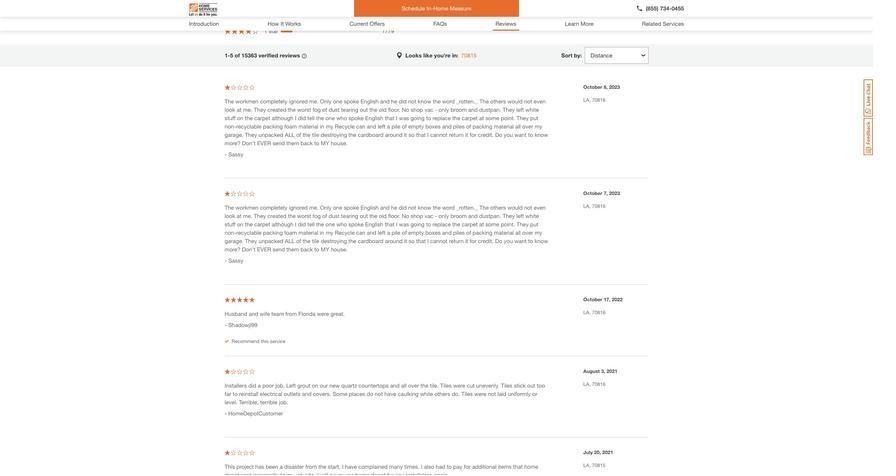 Task type: vqa. For each thing, say whether or not it's contained in the screenshot.
cannot for October 8, 2023
yes



Task type: locate. For each thing, give the bounding box(es) containing it.
do
[[367, 391, 373, 398]]

2 vertical spatial others
[[435, 391, 450, 398]]

2 vertical spatial on
[[312, 383, 318, 389]]

70816 for 17,
[[592, 310, 606, 316]]

70816
[[592, 97, 606, 103], [592, 203, 606, 209], [592, 310, 606, 316], [592, 381, 606, 387]]

foam for october 8, 2023
[[284, 123, 297, 130]]

3 la, 70816 from the top
[[584, 310, 606, 316]]

0 vertical spatial put
[[530, 115, 539, 121]]

2 tile from the top
[[312, 238, 319, 244]]

and
[[380, 98, 390, 105], [469, 106, 478, 113], [367, 123, 376, 130], [442, 123, 452, 130], [380, 204, 390, 211], [469, 213, 478, 219], [367, 229, 376, 236], [442, 229, 452, 236], [249, 311, 258, 317], [390, 383, 400, 389], [302, 391, 312, 398]]

credit. for october 7, 2023
[[478, 238, 494, 244]]

2 want from the top
[[515, 238, 527, 244]]

1 vertical spatial 70815
[[592, 463, 606, 469]]

october 8, 2023
[[584, 84, 620, 90]]

more? for october 8, 2023
[[225, 140, 241, 146]]

piles for october 8, 2023
[[453, 123, 465, 130]]

vac for october 8, 2023
[[425, 106, 434, 113]]

la, 70816 for 8,
[[584, 97, 606, 103]]

2 completely from the top
[[260, 204, 287, 211]]

1 vertical spatial only
[[439, 213, 449, 219]]

he
[[391, 98, 397, 105], [391, 204, 397, 211]]

1 tearing from the top
[[341, 106, 358, 113]]

0 vertical spatial in
[[320, 123, 324, 130]]

la, down october 17, 2022
[[584, 310, 591, 316]]

2 vertical spatial over
[[408, 383, 419, 389]]

2 foam from the top
[[284, 229, 297, 236]]

1 vertical spatial he
[[391, 204, 397, 211]]

back
[[301, 140, 313, 146], [301, 246, 313, 253]]

2 cardboard from the top
[[358, 238, 384, 244]]

home right items
[[525, 464, 539, 470]]

on for october 8, 2023
[[237, 115, 243, 121]]

1 vertical spatial boxes
[[426, 229, 441, 236]]

1 vertical spatial who
[[337, 221, 347, 228]]

dust for october 7, 2023
[[329, 213, 340, 219]]

1 broom from the top
[[451, 106, 467, 113]]

offers
[[370, 20, 385, 27]]

i
[[295, 115, 297, 121], [396, 115, 398, 121], [428, 131, 429, 138], [295, 221, 297, 228], [396, 221, 398, 228], [428, 238, 429, 244], [342, 464, 344, 470], [421, 464, 423, 470], [317, 472, 319, 476]]

others for october 8, 2023
[[491, 98, 506, 105]]

4 70816 from the top
[[592, 381, 606, 387]]

0 vertical spatial october
[[584, 84, 603, 90]]

return for october 7, 2023
[[449, 238, 464, 244]]

have left "caulking"
[[385, 391, 396, 398]]

2 going from the top
[[411, 221, 425, 228]]

depot down this
[[225, 472, 239, 476]]

also
[[424, 464, 434, 470]]

ever
[[257, 140, 271, 146], [257, 246, 271, 253]]

0 vertical spatial shop
[[411, 106, 423, 113]]

level.
[[225, 399, 238, 406]]

0 vertical spatial around
[[385, 131, 403, 138]]

job.
[[276, 383, 285, 389], [279, 399, 288, 406]]

1 pile from the top
[[392, 123, 401, 130]]

1 70816 from the top
[[592, 97, 606, 103]]

1 la, from the top
[[584, 97, 591, 103]]

completely for october 7, 2023
[[260, 204, 287, 211]]

workmen
[[236, 98, 259, 105], [236, 204, 259, 211]]

1 vertical spatial even
[[534, 204, 546, 211]]

replace
[[433, 115, 451, 121], [433, 221, 451, 228]]

2 dustpan. from the top
[[479, 213, 501, 219]]

2 return from the top
[[449, 238, 464, 244]]

2 around from the top
[[385, 238, 403, 244]]

4 la, from the top
[[584, 381, 591, 387]]

1 send from the top
[[273, 140, 285, 146]]

0 vertical spatial no
[[402, 106, 409, 113]]

la, 70816 for 7,
[[584, 203, 606, 209]]

1 all from the top
[[285, 131, 295, 138]]

la, down the august
[[584, 381, 591, 387]]

2 some from the top
[[486, 221, 500, 228]]

destroying
[[321, 131, 347, 138], [321, 238, 347, 244]]

0 vertical spatial boxes
[[426, 123, 441, 130]]

1 vertical spatial the workmen completely ignored me.  only one spoke english and he did not know the word _rotten._  the others would not even look at me.  they created the worst fog of dust tearing out the old floor.  no shop vac - only broom and dustpan.  they left white stuff on the carpet although i did tell the one who spoke english that i was going to replace the carpet at some point.  they put non-recyclable packing foam material in my recycle can and left a pile of empty boxes and piles of packing material all over my garage.  they unpacked all of the tile destroying the cardboard around it so that i cannot return it for credit.  do you want to know more?  don't ever send them back to my house.
[[225, 204, 548, 253]]

1 sassy from the top
[[228, 151, 243, 158]]

la, 70816 for 3,
[[584, 381, 606, 387]]

2 ☆ ☆ ☆ ☆ ☆ from the top
[[225, 84, 255, 91]]

2 broom from the top
[[451, 213, 467, 219]]

1 _rotten._ from the top
[[456, 98, 478, 105]]

worst
[[297, 106, 311, 113], [297, 213, 311, 219]]

★ ★ ★ ★
[[225, 27, 252, 35]]

1 vertical spatial dustpan.
[[479, 213, 501, 219]]

shadowjl99
[[228, 322, 258, 328]]

created
[[268, 106, 286, 113], [268, 213, 286, 219]]

0 vertical spatial created
[[268, 106, 286, 113]]

depot down complained
[[371, 472, 386, 476]]

0 vertical spatial recyclable
[[236, 123, 262, 130]]

0 vertical spatial my
[[321, 140, 329, 146]]

la, down "october 8, 2023"
[[584, 97, 591, 103]]

4 la, 70816 from the top
[[584, 381, 606, 387]]

live chat image
[[864, 80, 874, 117]]

site.
[[305, 472, 316, 476]]

around for october 7, 2023
[[385, 238, 403, 244]]

use
[[345, 472, 354, 476]]

worst for october 8, 2023
[[297, 106, 311, 113]]

0455
[[672, 5, 684, 12]]

1 vertical spatial want
[[515, 238, 527, 244]]

had
[[436, 464, 445, 470]]

terrible
[[260, 399, 278, 406]]

1 piles from the top
[[453, 123, 465, 130]]

look for october 8, 2023
[[225, 106, 235, 113]]

some for october 8, 2023
[[486, 115, 500, 121]]

_rotten._
[[456, 98, 478, 105], [456, 204, 478, 211]]

1 vertical spatial stuff
[[225, 221, 236, 228]]

were left great.
[[317, 311, 329, 317]]

2 non- from the top
[[225, 229, 236, 236]]

1 vertical spatial going
[[411, 221, 425, 228]]

october left 8,
[[584, 84, 603, 90]]

completely
[[260, 98, 287, 105], [260, 204, 287, 211]]

he for october 7, 2023
[[391, 204, 397, 211]]

destroying for october 7, 2023
[[321, 238, 347, 244]]

2 you from the top
[[504, 238, 513, 244]]

white for october 8, 2023
[[526, 106, 539, 113]]

although for october 8, 2023
[[272, 115, 294, 121]]

70816 down august 3, 2021
[[592, 381, 606, 387]]

florida
[[299, 311, 316, 317]]

2021 right 3,
[[607, 369, 618, 375]]

have
[[385, 391, 396, 398], [345, 464, 357, 470]]

70815 right in:
[[461, 52, 477, 59]]

on for october 7, 2023
[[237, 221, 243, 228]]

all inside installers did a poor job. left grout on our new quartz countertops and all over the tile. tiles were cut unevenly. tiles stick out too far to reinstall electrical outlets and covers. some places do not have caulking while others do. tiles were not laid uniformly or level.  terrible, terrible job.
[[401, 383, 407, 389]]

70816 for 8,
[[592, 97, 606, 103]]

pay
[[453, 464, 463, 470]]

some for october 7, 2023
[[486, 221, 500, 228]]

dust for october 8, 2023
[[329, 106, 340, 113]]

that inside this project has been a disaster from the start. i have complained many times.  i also had to pay for additional items that home depot sent incorrectly to my job site.   i will never use home depot for any installation again
[[513, 464, 523, 470]]

2 more? from the top
[[225, 246, 241, 253]]

dust
[[329, 106, 340, 113], [329, 213, 340, 219]]

0 vertical spatial look
[[225, 106, 235, 113]]

tearing
[[341, 106, 358, 113], [341, 213, 358, 219]]

2 he from the top
[[391, 204, 397, 211]]

2 look from the top
[[225, 213, 235, 219]]

was for october 7, 2023
[[399, 221, 409, 228]]

1 horizontal spatial were
[[454, 383, 466, 389]]

2 tell from the top
[[308, 221, 315, 228]]

1 vertical spatial old
[[379, 213, 387, 219]]

8,
[[604, 84, 608, 90]]

1 back from the top
[[301, 140, 313, 146]]

who for october 8, 2023
[[337, 115, 347, 121]]

were up do.
[[454, 383, 466, 389]]

2 only from the top
[[439, 213, 449, 219]]

depot
[[225, 472, 239, 476], [371, 472, 386, 476]]

tiles
[[441, 383, 452, 389], [501, 383, 513, 389], [462, 391, 473, 398]]

were down unevenly.
[[475, 391, 487, 398]]

1 white from the top
[[526, 106, 539, 113]]

2 stuff from the top
[[225, 221, 236, 228]]

2 70816 from the top
[[592, 203, 606, 209]]

2 empty from the top
[[408, 229, 424, 236]]

1 vertical spatial have
[[345, 464, 357, 470]]

0 vertical spatial 2021
[[607, 369, 618, 375]]

5 ☆ ☆ ☆ ☆ ☆ from the top
[[225, 369, 255, 375]]

cannot
[[431, 131, 448, 138], [431, 238, 448, 244]]

a inside this project has been a disaster from the start. i have complained many times.  i also had to pay for additional items that home depot sent incorrectly to my job site.   i will never use home depot for any installation again
[[280, 464, 283, 470]]

star right 2
[[269, 18, 278, 24]]

1 ever from the top
[[257, 140, 271, 146]]

did
[[399, 98, 407, 105], [298, 115, 306, 121], [399, 204, 407, 211], [298, 221, 306, 228], [249, 383, 256, 389]]

can for october 8, 2023
[[356, 123, 366, 130]]

0 vertical spatial tearing
[[341, 106, 358, 113]]

0 vertical spatial piles
[[453, 123, 465, 130]]

english
[[361, 98, 379, 105], [365, 115, 383, 121], [361, 204, 379, 211], [365, 221, 383, 228]]

do
[[495, 131, 503, 138], [495, 238, 503, 244]]

recycle for october 8, 2023
[[335, 123, 355, 130]]

2 do from the top
[[495, 238, 503, 244]]

do for october 8, 2023
[[495, 131, 503, 138]]

1 vertical spatial workmen
[[236, 204, 259, 211]]

do it for you logo image
[[189, 0, 217, 19]]

2 don't from the top
[[242, 246, 256, 253]]

3 october from the top
[[584, 297, 603, 303]]

2 star from the top
[[269, 28, 278, 34]]

home down complained
[[356, 472, 370, 476]]

70816 down 'october 7, 2023'
[[592, 203, 606, 209]]

5 left 2
[[248, 13, 251, 20]]

2 the workmen completely ignored me.  only one spoke english and he did not know the word _rotten._  the others would not even look at me.  they created the worst fog of dust tearing out the old floor.  no shop vac - only broom and dustpan.  they left white stuff on the carpet although i did tell the one who spoke english that i was going to replace the carpet at some point.  they put non-recyclable packing foam material in my recycle can and left a pile of empty boxes and piles of packing material all over my garage.  they unpacked all of the tile destroying the cardboard around it so that i cannot return it for credit.  do you want to know more?  don't ever send them back to my house. from the top
[[225, 204, 548, 253]]

1 vertical spatial fog
[[313, 213, 321, 219]]

1 vertical spatial around
[[385, 238, 403, 244]]

look
[[225, 106, 235, 113], [225, 213, 235, 219]]

credit.
[[478, 131, 494, 138], [478, 238, 494, 244]]

1 vertical spatial broom
[[451, 213, 467, 219]]

worst for october 7, 2023
[[297, 213, 311, 219]]

1 horizontal spatial tiles
[[462, 391, 473, 398]]

0 vertical spatial even
[[534, 98, 546, 105]]

job. down outlets in the bottom left of the page
[[279, 399, 288, 406]]

created for october 7, 2023
[[268, 213, 286, 219]]

1 vertical spatial october
[[584, 190, 603, 196]]

looks like you're in: 70815
[[406, 52, 477, 59]]

1 vertical spatial ignored
[[289, 204, 308, 211]]

workmen for october 8, 2023
[[236, 98, 259, 105]]

1 vertical spatial piles
[[453, 229, 465, 236]]

tiles right tile.
[[441, 383, 452, 389]]

1 vertical spatial _rotten._
[[456, 204, 478, 211]]

to inside installers did a poor job. left grout on our new quartz countertops and all over the tile. tiles were cut unevenly. tiles stick out too far to reinstall electrical outlets and covers. some places do not have caulking while others do. tiles were not laid uniformly or level.  terrible, terrible job.
[[233, 391, 238, 398]]

70816 down "october 8, 2023"
[[592, 97, 606, 103]]

2 pile from the top
[[392, 229, 401, 236]]

1 credit. from the top
[[478, 131, 494, 138]]

2 old from the top
[[379, 213, 387, 219]]

1 horizontal spatial 70815
[[592, 463, 606, 469]]

the inside installers did a poor job. left grout on our new quartz countertops and all over the tile. tiles were cut unevenly. tiles stick out too far to reinstall electrical outlets and covers. some places do not have caulking while others do. tiles were not laid uniformly or level.  terrible, terrible job.
[[421, 383, 429, 389]]

tell for october 8, 2023
[[308, 115, 315, 121]]

going for october 7, 2023
[[411, 221, 425, 228]]

you
[[504, 131, 513, 138], [504, 238, 513, 244]]

reviews
[[496, 20, 517, 27]]

fog
[[313, 106, 321, 113], [313, 213, 321, 219]]

pile for october 7, 2023
[[392, 229, 401, 236]]

2 word from the top
[[442, 204, 455, 211]]

not
[[408, 98, 416, 105], [524, 98, 533, 105], [408, 204, 416, 211], [524, 204, 533, 211], [375, 391, 383, 398], [488, 391, 496, 398]]

2 created from the top
[[268, 213, 286, 219]]

1 destroying from the top
[[321, 131, 347, 138]]

1 vertical spatial non-
[[225, 229, 236, 236]]

1 vertical spatial no
[[402, 213, 409, 219]]

1 fog from the top
[[313, 106, 321, 113]]

1 vertical spatial on
[[237, 221, 243, 228]]

2023 for october 7, 2023
[[609, 190, 620, 196]]

0 vertical spatial all
[[285, 131, 295, 138]]

70815 down july 20, 2021
[[592, 463, 606, 469]]

2 october from the top
[[584, 190, 603, 196]]

cannot for october 7, 2023
[[431, 238, 448, 244]]

2 them from the top
[[287, 246, 299, 253]]

1 he from the top
[[391, 98, 397, 105]]

ever for october 7, 2023
[[257, 246, 271, 253]]

la, down 'october 7, 2023'
[[584, 203, 591, 209]]

vac for october 7, 2023
[[425, 213, 434, 219]]

la, down the july
[[584, 463, 591, 469]]

1 vertical spatial don't
[[242, 246, 256, 253]]

broom
[[451, 106, 467, 113], [451, 213, 467, 219]]

destroying for october 8, 2023
[[321, 131, 347, 138]]

0 vertical spatial - sassy
[[225, 151, 243, 158]]

- for october 7, 2023
[[225, 257, 227, 264]]

0 vertical spatial can
[[356, 123, 366, 130]]

was for october 8, 2023
[[399, 115, 409, 121]]

stick
[[514, 383, 526, 389]]

☆
[[225, 27, 231, 35], [232, 27, 238, 35], [239, 27, 245, 35], [245, 27, 252, 35], [252, 27, 259, 35], [225, 84, 230, 91], [231, 84, 236, 91], [237, 84, 243, 91], [243, 84, 249, 91], [249, 84, 255, 91], [225, 190, 230, 197], [231, 190, 236, 197], [237, 190, 243, 197], [243, 190, 249, 197], [249, 190, 255, 197], [225, 297, 230, 303], [231, 297, 236, 303], [237, 297, 243, 303], [243, 297, 249, 303], [249, 297, 255, 303], [225, 369, 230, 375], [231, 369, 236, 375], [237, 369, 243, 375], [243, 369, 249, 375], [249, 369, 255, 375], [225, 450, 230, 456], [231, 450, 236, 456], [237, 450, 243, 456], [243, 450, 249, 456], [249, 450, 255, 456]]

0 vertical spatial 70815
[[461, 52, 477, 59]]

la, 70816 for 17,
[[584, 310, 606, 316]]

uniformly
[[508, 391, 531, 398]]

2 dust from the top
[[329, 213, 340, 219]]

you for october 7, 2023
[[504, 238, 513, 244]]

0 vertical spatial cardboard
[[358, 131, 384, 138]]

1 vertical spatial all
[[285, 238, 295, 244]]

sassy
[[228, 151, 243, 158], [228, 257, 243, 264]]

2023 for october 8, 2023
[[609, 84, 620, 90]]

1 ☆ ☆ ☆ ☆ ☆ from the top
[[225, 27, 259, 35]]

2 boxes from the top
[[426, 229, 441, 236]]

la, 70816 down october 17, 2022
[[584, 310, 606, 316]]

1 vertical spatial shop
[[411, 213, 423, 219]]

pile for october 8, 2023
[[392, 123, 401, 130]]

star down how
[[269, 28, 278, 34]]

70816 down october 17, 2022
[[592, 310, 606, 316]]

1 shop from the top
[[411, 106, 423, 113]]

ignored for october 8, 2023
[[289, 98, 308, 105]]

cardboard
[[358, 131, 384, 138], [358, 238, 384, 244]]

october left 7,
[[584, 190, 603, 196]]

going
[[411, 115, 425, 121], [411, 221, 425, 228]]

sort by:
[[562, 52, 582, 59]]

1 dust from the top
[[329, 106, 340, 113]]

no
[[402, 106, 409, 113], [402, 213, 409, 219]]

return
[[449, 131, 464, 138], [449, 238, 464, 244]]

0 horizontal spatial home
[[356, 472, 370, 476]]

1 vertical spatial unpacked
[[259, 238, 283, 244]]

1 who from the top
[[337, 115, 347, 121]]

1 vertical spatial although
[[272, 221, 294, 228]]

me.
[[309, 98, 319, 105], [243, 106, 252, 113], [309, 204, 319, 211], [243, 213, 252, 219]]

job. left 'left'
[[276, 383, 285, 389]]

0 vertical spatial unpacked
[[259, 131, 283, 138]]

times.
[[405, 464, 420, 470]]

0 vertical spatial replace
[[433, 115, 451, 121]]

my
[[321, 140, 329, 146], [321, 246, 329, 253]]

1 vertical spatial house.
[[331, 246, 348, 253]]

2 floor. from the top
[[388, 213, 401, 219]]

2 can from the top
[[356, 229, 366, 236]]

floor. for october 8, 2023
[[388, 106, 401, 113]]

0 vertical spatial who
[[337, 115, 347, 121]]

2 in from the top
[[320, 229, 324, 236]]

tiles down cut
[[462, 391, 473, 398]]

0 vertical spatial do
[[495, 131, 503, 138]]

house.
[[331, 140, 348, 146], [331, 246, 348, 253]]

2023 right 7,
[[609, 190, 620, 196]]

1 vertical spatial them
[[287, 246, 299, 253]]

empty for october 8, 2023
[[408, 123, 424, 130]]

0 vertical spatial credit.
[[478, 131, 494, 138]]

for
[[470, 131, 477, 138], [470, 238, 477, 244], [464, 464, 471, 470], [387, 472, 394, 476]]

vac
[[425, 106, 434, 113], [425, 213, 434, 219]]

1 vertical spatial some
[[486, 221, 500, 228]]

a
[[387, 123, 390, 130], [387, 229, 390, 236], [258, 383, 261, 389], [280, 464, 283, 470]]

0 vertical spatial return
[[449, 131, 464, 138]]

them for october 7, 2023
[[287, 246, 299, 253]]

all for october 8, 2023
[[285, 131, 295, 138]]

0 vertical spatial so
[[409, 131, 415, 138]]

great.
[[331, 311, 345, 317]]

2 house. from the top
[[331, 246, 348, 253]]

over inside installers did a poor job. left grout on our new quartz countertops and all over the tile. tiles were cut unevenly. tiles stick out too far to reinstall electrical outlets and covers. some places do not have caulking while others do. tiles were not laid uniformly or level.  terrible, terrible job.
[[408, 383, 419, 389]]

only
[[439, 106, 449, 113], [439, 213, 449, 219]]

2 who from the top
[[337, 221, 347, 228]]

1 vertical spatial 5
[[230, 52, 233, 59]]

1 horizontal spatial depot
[[371, 472, 386, 476]]

1
[[264, 28, 267, 34]]

don't for october 7, 2023
[[242, 246, 256, 253]]

1 was from the top
[[399, 115, 409, 121]]

1 floor. from the top
[[388, 106, 401, 113]]

0 vertical spatial dustpan.
[[479, 106, 501, 113]]

1 can from the top
[[356, 123, 366, 130]]

1 vertical spatial star
[[269, 28, 278, 34]]

2 la, 70816 from the top
[[584, 203, 606, 209]]

tile
[[312, 131, 319, 138], [312, 238, 319, 244]]

1 tile from the top
[[312, 131, 319, 138]]

don't for october 8, 2023
[[242, 140, 256, 146]]

even for october 8, 2023
[[534, 98, 546, 105]]

0 vertical spatial only
[[439, 106, 449, 113]]

only for october 8, 2023
[[439, 106, 449, 113]]

- for august 3, 2021
[[225, 410, 227, 417]]

la, for october 8, 2023
[[584, 97, 591, 103]]

1 you from the top
[[504, 131, 513, 138]]

0 vertical spatial them
[[287, 140, 299, 146]]

countertops
[[359, 383, 389, 389]]

1 replace from the top
[[433, 115, 451, 121]]

1 look from the top
[[225, 106, 235, 113]]

he for october 8, 2023
[[391, 98, 397, 105]]

1 vertical spatial job.
[[279, 399, 288, 406]]

to
[[426, 115, 431, 121], [528, 131, 533, 138], [314, 140, 319, 146], [426, 221, 431, 228], [528, 238, 533, 244], [314, 246, 319, 253], [233, 391, 238, 398], [447, 464, 452, 470], [281, 472, 286, 476]]

word for october 8, 2023
[[442, 98, 455, 105]]

0 vertical spatial tell
[[308, 115, 315, 121]]

1 stuff from the top
[[225, 115, 236, 121]]

0 horizontal spatial were
[[317, 311, 329, 317]]

no for october 8, 2023
[[402, 106, 409, 113]]

1 vertical spatial floor.
[[388, 213, 401, 219]]

1 vertical spatial - sassy
[[225, 257, 243, 264]]

2 la, from the top
[[584, 203, 591, 209]]

1 do from the top
[[495, 131, 503, 138]]

1 vertical spatial was
[[399, 221, 409, 228]]

0 vertical spatial from
[[286, 311, 297, 317]]

1 vertical spatial tell
[[308, 221, 315, 228]]

1 vertical spatial white
[[526, 213, 539, 219]]

70815
[[461, 52, 477, 59], [592, 463, 606, 469]]

2 workmen from the top
[[236, 204, 259, 211]]

0 vertical spatial have
[[385, 391, 396, 398]]

1 cardboard from the top
[[358, 131, 384, 138]]

2 all from the top
[[285, 238, 295, 244]]

introduction
[[189, 20, 219, 27]]

1 boxes from the top
[[426, 123, 441, 130]]

1 - sassy from the top
[[225, 151, 243, 158]]

old for october 7, 2023
[[379, 213, 387, 219]]

empty for october 7, 2023
[[408, 229, 424, 236]]

only
[[320, 98, 332, 105], [320, 204, 332, 211]]

la, 70816 down "october 8, 2023"
[[584, 97, 606, 103]]

2 _rotten._ from the top
[[456, 204, 478, 211]]

tiles up laid
[[501, 383, 513, 389]]

recycle for october 7, 2023
[[335, 229, 355, 236]]

1 vertical spatial worst
[[297, 213, 311, 219]]

1 put from the top
[[530, 115, 539, 121]]

0 vertical spatial the workmen completely ignored me.  only one spoke english and he did not know the word _rotten._  the others would not even look at me.  they created the worst fog of dust tearing out the old floor.  no shop vac - only broom and dustpan.  they left white stuff on the carpet although i did tell the one who spoke english that i was going to replace the carpet at some point.  they put non-recyclable packing foam material in my recycle can and left a pile of empty boxes and piles of packing material all over my garage.  they unpacked all of the tile destroying the cardboard around it so that i cannot return it for credit.  do you want to know more?  don't ever send them back to my house.
[[225, 98, 548, 146]]

1 although from the top
[[272, 115, 294, 121]]

la, 70816
[[584, 97, 606, 103], [584, 203, 606, 209], [584, 310, 606, 316], [584, 381, 606, 387]]

1 unpacked from the top
[[259, 131, 283, 138]]

far
[[225, 391, 231, 398]]

on inside installers did a poor job. left grout on our new quartz countertops and all over the tile. tiles were cut unevenly. tiles stick out too far to reinstall electrical outlets and covers. some places do not have caulking while others do. tiles were not laid uniformly or level.  terrible, terrible job.
[[312, 383, 318, 389]]

0 vertical spatial only
[[320, 98, 332, 105]]

2 destroying from the top
[[321, 238, 347, 244]]

1 vertical spatial empty
[[408, 229, 424, 236]]

0 vertical spatial destroying
[[321, 131, 347, 138]]

dustpan. for october 8, 2023
[[479, 106, 501, 113]]

0 vertical spatial he
[[391, 98, 397, 105]]

2 horizontal spatial were
[[475, 391, 487, 398]]

october left the 17,
[[584, 297, 603, 303]]

while
[[420, 391, 433, 398]]

la, for october 17, 2022
[[584, 310, 591, 316]]

2021 right 20,
[[603, 450, 613, 456]]

1 vertical spatial put
[[530, 221, 539, 228]]

2 tearing from the top
[[341, 213, 358, 219]]

0 vertical spatial _rotten._
[[456, 98, 478, 105]]

2 credit. from the top
[[478, 238, 494, 244]]

0 vertical spatial tile
[[312, 131, 319, 138]]

has
[[255, 464, 264, 470]]

1 recyclable from the top
[[236, 123, 262, 130]]

2021
[[607, 369, 618, 375], [603, 450, 613, 456]]

1 vac from the top
[[425, 106, 434, 113]]

dustpan.
[[479, 106, 501, 113], [479, 213, 501, 219]]

5 left 15363
[[230, 52, 233, 59]]

1 my from the top
[[321, 140, 329, 146]]

2023 right 8,
[[609, 84, 620, 90]]

1 vertical spatial in
[[320, 229, 324, 236]]

0 vertical spatial some
[[486, 115, 500, 121]]

0 vertical spatial star
[[269, 18, 278, 24]]

1 dustpan. from the top
[[479, 106, 501, 113]]

2 piles from the top
[[453, 229, 465, 236]]

put
[[530, 115, 539, 121], [530, 221, 539, 228]]

2 white from the top
[[526, 213, 539, 219]]

a inside installers did a poor job. left grout on our new quartz countertops and all over the tile. tiles were cut unevenly. tiles stick out too far to reinstall electrical outlets and covers. some places do not have caulking while others do. tiles were not laid uniformly or level.  terrible, terrible job.
[[258, 383, 261, 389]]

1 created from the top
[[268, 106, 286, 113]]

others inside installers did a poor job. left grout on our new quartz countertops and all over the tile. tiles were cut unevenly. tiles stick out too far to reinstall electrical outlets and covers. some places do not have caulking while others do. tiles were not laid uniformly or level.  terrible, terrible job.
[[435, 391, 450, 398]]

la, 70816 down 'october 7, 2023'
[[584, 203, 606, 209]]

have up use
[[345, 464, 357, 470]]

back for october 7, 2023
[[301, 246, 313, 253]]

1 vertical spatial my
[[321, 246, 329, 253]]

from up site. on the left of page
[[306, 464, 317, 470]]

1 vertical spatial would
[[508, 204, 523, 211]]

1 some from the top
[[486, 115, 500, 121]]

around for october 8, 2023
[[385, 131, 403, 138]]

1 tell from the top
[[308, 115, 315, 121]]

2 replace from the top
[[433, 221, 451, 228]]

my for october 8, 2023
[[321, 140, 329, 146]]

in
[[320, 123, 324, 130], [320, 229, 324, 236]]

la, 70816 down the august
[[584, 381, 606, 387]]

from right team
[[286, 311, 297, 317]]



Task type: describe. For each thing, give the bounding box(es) containing it.
october 17, 2022
[[584, 297, 623, 303]]

tile.
[[430, 383, 439, 389]]

over for october 8, 2023
[[523, 123, 533, 130]]

replace for october 7, 2023
[[433, 221, 451, 228]]

never
[[330, 472, 344, 476]]

tearing for october 8, 2023
[[341, 106, 358, 113]]

all for october 7, 2023
[[285, 238, 295, 244]]

going for october 8, 2023
[[411, 115, 425, 121]]

october 7, 2023
[[584, 190, 620, 196]]

shop for october 7, 2023
[[411, 213, 423, 219]]

1101 1 star
[[264, 18, 394, 34]]

only for october 8, 2023
[[320, 98, 332, 105]]

sent
[[241, 472, 252, 476]]

garage. for october 7, 2023
[[225, 238, 244, 244]]

send for october 7, 2023
[[273, 246, 285, 253]]

have inside this project has been a disaster from the start. i have complained many times.  i also had to pay for additional items that home depot sent incorrectly to my job site.   i will never use home depot for any installation again
[[345, 464, 357, 470]]

will
[[320, 472, 328, 476]]

1779
[[382, 28, 394, 34]]

sassy for october 7, 2023
[[228, 257, 243, 264]]

or
[[533, 391, 538, 398]]

return for october 8, 2023
[[449, 131, 464, 138]]

cardboard for october 8, 2023
[[358, 131, 384, 138]]

2 horizontal spatial tiles
[[501, 383, 513, 389]]

learn
[[565, 20, 579, 27]]

0 vertical spatial job.
[[276, 383, 285, 389]]

some
[[333, 391, 348, 398]]

poor
[[262, 383, 274, 389]]

completely for october 8, 2023
[[260, 98, 287, 105]]

in for october 8, 2023
[[320, 123, 324, 130]]

many
[[389, 464, 403, 470]]

left
[[286, 383, 296, 389]]

stuff for october 8, 2023
[[225, 115, 236, 121]]

70815 link
[[461, 52, 477, 59]]

recyclable for october 8, 2023
[[236, 123, 262, 130]]

did inside installers did a poor job. left grout on our new quartz countertops and all over the tile. tiles were cut unevenly. tiles stick out too far to reinstall electrical outlets and covers. some places do not have caulking while others do. tiles were not laid uniformly or level.  terrible, terrible job.
[[249, 383, 256, 389]]

disaster
[[284, 464, 304, 470]]

more? for october 7, 2023
[[225, 246, 241, 253]]

installers
[[225, 383, 247, 389]]

this
[[261, 339, 269, 345]]

3,
[[601, 369, 606, 375]]

how it works
[[268, 20, 301, 27]]

cannot for october 8, 2023
[[431, 131, 448, 138]]

works
[[286, 20, 301, 27]]

(855)
[[646, 5, 659, 12]]

2021 for installers did a poor job. left grout on our new quartz countertops and all over the tile. tiles were cut unevenly. tiles stick out too far to reinstall electrical outlets and covers. some places do not have caulking while others do. tiles were not laid uniformly or level.  terrible, terrible job.
[[607, 369, 618, 375]]

electrical
[[260, 391, 282, 398]]

house. for october 8, 2023
[[331, 140, 348, 146]]

over for october 7, 2023
[[523, 229, 533, 236]]

project
[[237, 464, 254, 470]]

1 depot from the left
[[225, 472, 239, 476]]

services
[[663, 20, 684, 27]]

la, for july 20, 2021
[[584, 463, 591, 469]]

only for october 7, 2023
[[439, 213, 449, 219]]

want for october 7, 2023
[[515, 238, 527, 244]]

15363
[[242, 52, 257, 59]]

star inside 1101 1 star
[[269, 28, 278, 34]]

terrible,
[[239, 399, 259, 406]]

replace for october 8, 2023
[[433, 115, 451, 121]]

1101
[[382, 18, 394, 24]]

home
[[434, 5, 449, 12]]

faqs
[[434, 20, 447, 27]]

the workmen completely ignored me.  only one spoke english and he did not know the word _rotten._  the others would not even look at me.  they created the worst fog of dust tearing out the old floor.  no shop vac - only broom and dustpan.  they left white stuff on the carpet although i did tell the one who spoke english that i was going to replace the carpet at some point.  they put non-recyclable packing foam material in my recycle can and left a pile of empty boxes and piles of packing material all over my garage.  they unpacked all of the tile destroying the cardboard around it so that i cannot return it for credit.  do you want to know more?  don't ever send them back to my house. for october 8, 2023
[[225, 98, 548, 146]]

0 horizontal spatial tiles
[[441, 383, 452, 389]]

schedule in-home measure
[[402, 5, 472, 12]]

october for october 8, 2023
[[584, 84, 603, 90]]

my inside this project has been a disaster from the start. i have complained many times.  i also had to pay for additional items that home depot sent incorrectly to my job site.   i will never use home depot for any installation again
[[287, 472, 295, 476]]

0 horizontal spatial from
[[286, 311, 297, 317]]

734-
[[660, 5, 672, 12]]

☆ ☆ ☆ ☆ ☆ for october 17, 2022
[[225, 297, 255, 303]]

again
[[434, 472, 448, 476]]

dustpan. for october 7, 2023
[[479, 213, 501, 219]]

0 vertical spatial 5
[[248, 13, 251, 20]]

learn more
[[565, 20, 594, 27]]

- sassy for october 8, 2023
[[225, 151, 243, 158]]

garage. for october 8, 2023
[[225, 131, 244, 138]]

2 depot from the left
[[371, 472, 386, 476]]

shop for october 8, 2023
[[411, 106, 423, 113]]

la, 70815
[[584, 463, 606, 469]]

point. for october 8, 2023
[[501, 115, 515, 121]]

husband and wife team from florida were great.
[[225, 311, 345, 317]]

husband
[[225, 311, 247, 317]]

2
[[264, 18, 267, 24]]

complained
[[359, 464, 388, 470]]

more
[[581, 20, 594, 27]]

current offers
[[350, 20, 385, 27]]

boxes for october 8, 2023
[[426, 123, 441, 130]]

can for october 7, 2023
[[356, 229, 366, 236]]

you're
[[434, 52, 451, 59]]

☆ ☆ ☆ ☆ ☆ for october 7, 2023
[[225, 190, 255, 197]]

ignored for october 7, 2023
[[289, 204, 308, 211]]

0 horizontal spatial 5
[[230, 52, 233, 59]]

incorrectly
[[253, 472, 279, 476]]

measure
[[450, 5, 472, 12]]

broom for october 8, 2023
[[451, 106, 467, 113]]

20,
[[594, 450, 601, 456]]

laid
[[498, 391, 507, 398]]

caulking
[[398, 391, 419, 398]]

installation
[[406, 472, 433, 476]]

reinstall
[[239, 391, 258, 398]]

august
[[584, 369, 600, 375]]

back for october 8, 2023
[[301, 140, 313, 146]]

in:
[[452, 52, 459, 59]]

house. for october 7, 2023
[[331, 246, 348, 253]]

broom for october 7, 2023
[[451, 213, 467, 219]]

1-5 of 15363 verified reviews
[[225, 52, 302, 59]]

would for october 7, 2023
[[508, 204, 523, 211]]

reviews
[[280, 52, 300, 59]]

looks
[[406, 52, 422, 59]]

ever for october 8, 2023
[[257, 140, 271, 146]]

who for october 7, 2023
[[337, 221, 347, 228]]

- shadowjl99
[[225, 322, 258, 328]]

only for october 7, 2023
[[320, 204, 332, 211]]

stuff for october 7, 2023
[[225, 221, 236, 228]]

recommend this service
[[232, 339, 286, 345]]

☆ ☆ ☆ ☆ ☆ for july 20, 2021
[[225, 450, 255, 456]]

july 20, 2021
[[584, 450, 613, 456]]

7,
[[604, 190, 608, 196]]

2 vertical spatial were
[[475, 391, 487, 398]]

by:
[[574, 52, 582, 59]]

homedepotcustomer
[[228, 410, 283, 417]]

0 horizontal spatial 70815
[[461, 52, 477, 59]]

any
[[396, 472, 404, 476]]

la, for october 7, 2023
[[584, 203, 591, 209]]

★ ★ ★ ★ ★
[[225, 297, 255, 303]]

star inside the 2 star link
[[269, 18, 278, 24]]

all for october 7, 2023
[[516, 229, 521, 236]]

70816 for 3,
[[592, 381, 606, 387]]

installers did a poor job. left grout on our new quartz countertops and all over the tile. tiles were cut unevenly. tiles stick out too far to reinstall electrical outlets and covers. some places do not have caulking while others do. tiles were not laid uniformly or level.  terrible, terrible job.
[[225, 383, 545, 406]]

feedback link image
[[864, 118, 874, 156]]

october for october 17, 2022
[[584, 297, 603, 303]]

- homedepotcustomer
[[225, 410, 283, 417]]

even for october 7, 2023
[[534, 204, 546, 211]]

2 star
[[264, 18, 278, 24]]

out inside installers did a poor job. left grout on our new quartz countertops and all over the tile. tiles were cut unevenly. tiles stick out too far to reinstall electrical outlets and covers. some places do not have caulking while others do. tiles were not laid uniformly or level.  terrible, terrible job.
[[528, 383, 536, 389]]

unevenly.
[[476, 383, 500, 389]]

non- for october 7, 2023
[[225, 229, 236, 236]]

recommend
[[232, 339, 260, 345]]

want for october 8, 2023
[[515, 131, 527, 138]]

- sassy for october 7, 2023
[[225, 257, 243, 264]]

would for october 8, 2023
[[508, 98, 523, 105]]

additional
[[472, 464, 497, 470]]

created for october 8, 2023
[[268, 106, 286, 113]]

have inside installers did a poor job. left grout on our new quartz countertops and all over the tile. tiles were cut unevenly. tiles stick out too far to reinstall electrical outlets and covers. some places do not have caulking while others do. tiles were not laid uniformly or level.  terrible, terrible job.
[[385, 391, 396, 398]]

unpacked for october 8, 2023
[[259, 131, 283, 138]]

piles for october 7, 2023
[[453, 229, 465, 236]]

july
[[584, 450, 593, 456]]

start.
[[328, 464, 341, 470]]

how
[[268, 20, 279, 27]]

cut
[[467, 383, 475, 389]]

2021 for this project has been a disaster from the start. i have complained many times.  i also had to pay for additional items that home depot sent incorrectly to my job site.   i will never use home depot for any installation again
[[603, 450, 613, 456]]

tile for october 7, 2023
[[312, 238, 319, 244]]

1 vertical spatial were
[[454, 383, 466, 389]]

out of 5
[[232, 13, 251, 20]]

☆ ☆ ☆ ☆ ☆ for august 3, 2021
[[225, 369, 255, 375]]

my for october 7, 2023
[[321, 246, 329, 253]]

from inside this project has been a disaster from the start. i have complained many times.  i also had to pay for additional items that home depot sent incorrectly to my job site.   i will never use home depot for any installation again
[[306, 464, 317, 470]]

☆ ☆ ☆ ☆ ☆ for october 8, 2023
[[225, 84, 255, 91]]

cardboard for october 7, 2023
[[358, 238, 384, 244]]

service
[[270, 339, 286, 345]]

been
[[266, 464, 278, 470]]

the inside this project has been a disaster from the start. i have complained many times.  i also had to pay for additional items that home depot sent incorrectly to my job site.   i will never use home depot for any installation again
[[319, 464, 326, 470]]

current
[[350, 20, 368, 27]]

send for october 8, 2023
[[273, 140, 285, 146]]

1 star link
[[264, 27, 278, 35]]

boxes for october 7, 2023
[[426, 229, 441, 236]]

unpacked for october 7, 2023
[[259, 238, 283, 244]]

no for october 7, 2023
[[402, 213, 409, 219]]

in-
[[427, 5, 434, 12]]

1 vertical spatial home
[[356, 472, 370, 476]]

sort
[[562, 52, 573, 59]]

1 horizontal spatial home
[[525, 464, 539, 470]]

covers.
[[313, 391, 331, 398]]

august 3, 2021
[[584, 369, 618, 375]]

tell for october 7, 2023
[[308, 221, 315, 228]]

(855) 734-0455
[[646, 5, 684, 12]]

items
[[498, 464, 512, 470]]

- for october 8, 2023
[[225, 151, 227, 158]]



